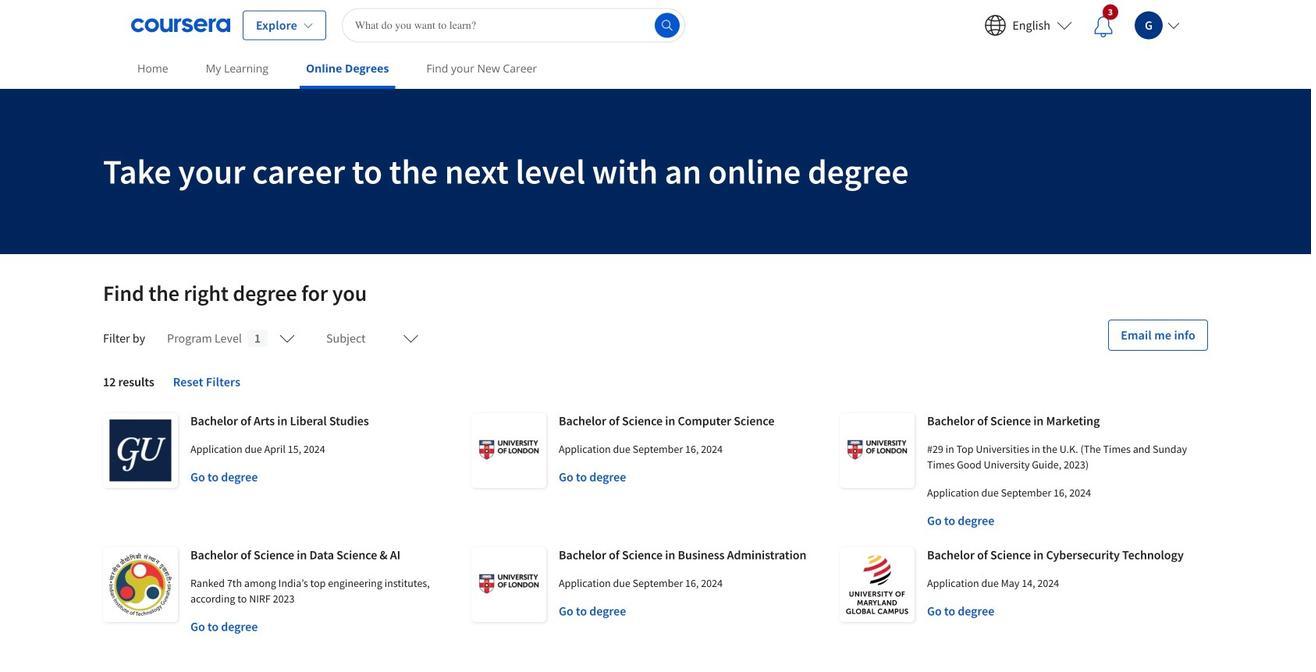 Task type: describe. For each thing, give the bounding box(es) containing it.
coursera image
[[131, 13, 230, 38]]

indian institute of technology guwahati image
[[103, 548, 178, 623]]

georgetown university image
[[103, 414, 178, 489]]



Task type: locate. For each thing, give the bounding box(es) containing it.
None search field
[[342, 8, 685, 43]]

university of london image
[[471, 414, 546, 489], [840, 414, 915, 489], [471, 548, 546, 623]]

What do you want to learn? text field
[[342, 8, 685, 43]]

university of maryland global campus image
[[840, 548, 915, 623]]



Task type: vqa. For each thing, say whether or not it's contained in the screenshot.
PROFESSOR
no



